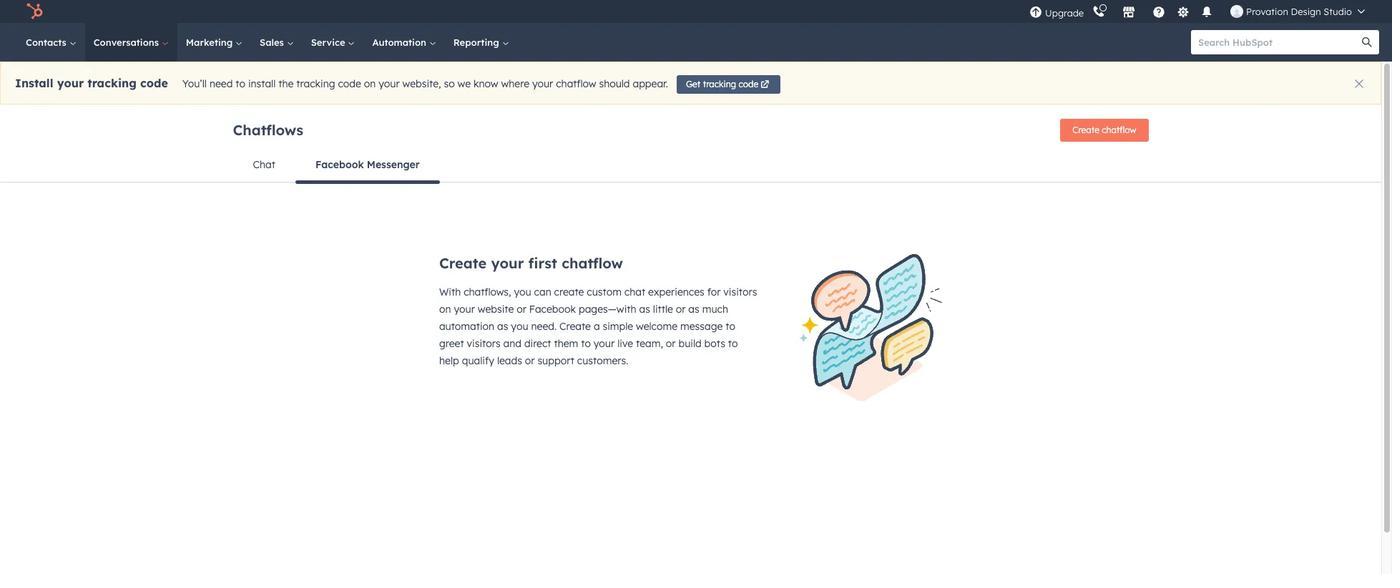 Task type: vqa. For each thing, say whether or not it's contained in the screenshot.
MARKETPLACES icon
yes



Task type: locate. For each thing, give the bounding box(es) containing it.
chatflow
[[556, 77, 597, 90], [1103, 125, 1137, 135], [562, 254, 623, 272]]

we
[[458, 77, 471, 90]]

create
[[1073, 125, 1100, 135], [440, 254, 487, 272], [560, 320, 591, 333]]

first
[[529, 254, 558, 272]]

provation design studio
[[1247, 6, 1353, 17]]

2 horizontal spatial create
[[1073, 125, 1100, 135]]

1 vertical spatial on
[[440, 303, 451, 316]]

0 horizontal spatial create
[[440, 254, 487, 272]]

create inside the with chatflows, you can create custom chat experiences for visitors on your website or facebook pages—with as little or as much automation as you need. create a simple welcome message to greet visitors and direct them to your live team, or build bots to help qualify leads or support customers.
[[560, 320, 591, 333]]

design
[[1292, 6, 1322, 17]]

Search HubSpot search field
[[1192, 30, 1367, 54]]

with chatflows, you can create custom chat experiences for visitors on your website or facebook pages—with as little or as much automation as you need. create a simple welcome message to greet visitors and direct them to your live team, or build bots to help qualify leads or support customers.
[[440, 286, 758, 367]]

marketing
[[186, 37, 236, 48]]

for
[[708, 286, 721, 298]]

install
[[248, 77, 276, 90]]

tracking right the
[[297, 77, 335, 90]]

facebook
[[316, 158, 364, 171], [530, 303, 576, 316]]

0 vertical spatial on
[[364, 77, 376, 90]]

and
[[504, 337, 522, 350]]

1 vertical spatial facebook
[[530, 303, 576, 316]]

website
[[478, 303, 514, 316]]

as down website
[[498, 320, 509, 333]]

to right 'need'
[[236, 77, 246, 90]]

code down "service" link
[[338, 77, 361, 90]]

navigation containing chat
[[233, 147, 1149, 184]]

1 horizontal spatial visitors
[[724, 286, 758, 298]]

settings link
[[1175, 4, 1193, 19]]

create
[[554, 286, 584, 298]]

install your tracking code
[[15, 76, 168, 90]]

create chatflow button
[[1061, 119, 1149, 142]]

so
[[444, 77, 455, 90]]

reporting
[[454, 37, 502, 48]]

you'll need to install the tracking code on your website, so we know where your chatflow should appear.
[[182, 77, 669, 90]]

your
[[57, 76, 84, 90], [379, 77, 400, 90], [533, 77, 554, 90], [491, 254, 524, 272], [454, 303, 475, 316], [594, 337, 615, 350]]

custom
[[587, 286, 622, 298]]

marketing link
[[177, 23, 251, 62]]

0 vertical spatial visitors
[[724, 286, 758, 298]]

live
[[618, 337, 634, 350]]

create for create your first chatflow
[[440, 254, 487, 272]]

chat
[[253, 158, 276, 171]]

as
[[640, 303, 651, 316], [689, 303, 700, 316], [498, 320, 509, 333]]

customers.
[[578, 354, 629, 367]]

0 vertical spatial create
[[1073, 125, 1100, 135]]

on inside install your tracking code alert
[[364, 77, 376, 90]]

your left website,
[[379, 77, 400, 90]]

tracking down conversations
[[88, 76, 137, 90]]

experiences
[[649, 286, 705, 298]]

facebook up need.
[[530, 303, 576, 316]]

0 horizontal spatial facebook
[[316, 158, 364, 171]]

chatflow inside install your tracking code alert
[[556, 77, 597, 90]]

conversations link
[[85, 23, 177, 62]]

create inside button
[[1073, 125, 1100, 135]]

as left little
[[640, 303, 651, 316]]

your up "customers."
[[594, 337, 615, 350]]

navigation
[[233, 147, 1149, 184]]

upgrade
[[1046, 7, 1085, 18]]

leads
[[497, 354, 522, 367]]

code
[[140, 76, 168, 90], [338, 77, 361, 90], [739, 79, 759, 89]]

0 horizontal spatial as
[[498, 320, 509, 333]]

0 horizontal spatial code
[[140, 76, 168, 90]]

a
[[594, 320, 600, 333]]

on
[[364, 77, 376, 90], [440, 303, 451, 316]]

studio
[[1325, 6, 1353, 17]]

1 horizontal spatial as
[[640, 303, 651, 316]]

to inside install your tracking code alert
[[236, 77, 246, 90]]

messenger
[[367, 158, 420, 171]]

appear.
[[633, 77, 669, 90]]

2 vertical spatial create
[[560, 320, 591, 333]]

2 horizontal spatial as
[[689, 303, 700, 316]]

bots
[[705, 337, 726, 350]]

pages—with
[[579, 303, 637, 316]]

code right get
[[739, 79, 759, 89]]

tracking right get
[[703, 79, 737, 89]]

chatflows banner
[[233, 115, 1149, 147]]

chatflows
[[233, 121, 303, 139]]

0 horizontal spatial visitors
[[467, 337, 501, 350]]

visitors up qualify
[[467, 337, 501, 350]]

0 vertical spatial chatflow
[[556, 77, 597, 90]]

provation design studio button
[[1223, 0, 1374, 23]]

visitors right for
[[724, 286, 758, 298]]

facebook inside the with chatflows, you can create custom chat experiences for visitors on your website or facebook pages—with as little or as much automation as you need. create a simple welcome message to greet visitors and direct them to your live team, or build bots to help qualify leads or support customers.
[[530, 303, 576, 316]]

get tracking code link
[[677, 75, 781, 94]]

2 vertical spatial chatflow
[[562, 254, 623, 272]]

or
[[517, 303, 527, 316], [676, 303, 686, 316], [666, 337, 676, 350], [525, 354, 535, 367]]

create chatflow
[[1073, 125, 1137, 135]]

marketplaces button
[[1115, 0, 1145, 23]]

you left can
[[514, 286, 532, 298]]

1 horizontal spatial create
[[560, 320, 591, 333]]

code left you'll
[[140, 76, 168, 90]]

you'll
[[182, 77, 207, 90]]

1 horizontal spatial facebook
[[530, 303, 576, 316]]

tracking
[[88, 76, 137, 90], [297, 77, 335, 90], [703, 79, 737, 89]]

with
[[440, 286, 461, 298]]

0 vertical spatial facebook
[[316, 158, 364, 171]]

to
[[236, 77, 246, 90], [726, 320, 736, 333], [581, 337, 591, 350], [729, 337, 738, 350]]

install your tracking code alert
[[0, 62, 1382, 105]]

calling icon image
[[1093, 6, 1106, 19]]

visitors
[[724, 286, 758, 298], [467, 337, 501, 350]]

to down much
[[726, 320, 736, 333]]

greet
[[440, 337, 464, 350]]

you
[[514, 286, 532, 298], [511, 320, 529, 333]]

conversations
[[94, 37, 162, 48]]

on down automation on the top
[[364, 77, 376, 90]]

menu
[[1029, 0, 1376, 23]]

you up and
[[511, 320, 529, 333]]

reporting link
[[445, 23, 518, 62]]

0 horizontal spatial on
[[364, 77, 376, 90]]

upgrade image
[[1030, 6, 1043, 19]]

on down with
[[440, 303, 451, 316]]

message
[[681, 320, 723, 333]]

need.
[[531, 320, 557, 333]]

facebook left messenger
[[316, 158, 364, 171]]

1 vertical spatial create
[[440, 254, 487, 272]]

marketplaces image
[[1123, 6, 1136, 19]]

know
[[474, 77, 499, 90]]

1 vertical spatial chatflow
[[1103, 125, 1137, 135]]

1 horizontal spatial on
[[440, 303, 451, 316]]

can
[[534, 286, 552, 298]]

1 horizontal spatial code
[[338, 77, 361, 90]]

welcome
[[636, 320, 678, 333]]

as up message
[[689, 303, 700, 316]]

automation
[[373, 37, 429, 48]]



Task type: describe. For each thing, give the bounding box(es) containing it.
facebook messenger
[[316, 158, 420, 171]]

on inside the with chatflows, you can create custom chat experiences for visitors on your website or facebook pages—with as little or as much automation as you need. create a simple welcome message to greet visitors and direct them to your live team, or build bots to help qualify leads or support customers.
[[440, 303, 451, 316]]

get
[[686, 79, 701, 89]]

hubspot image
[[26, 3, 43, 20]]

your up automation
[[454, 303, 475, 316]]

or right website
[[517, 303, 527, 316]]

or left build on the bottom of page
[[666, 337, 676, 350]]

calling icon button
[[1087, 2, 1112, 21]]

chat
[[625, 286, 646, 298]]

where
[[501, 77, 530, 90]]

your up the chatflows,
[[491, 254, 524, 272]]

notifications button
[[1195, 0, 1220, 23]]

1 vertical spatial you
[[511, 320, 529, 333]]

create for create chatflow
[[1073, 125, 1100, 135]]

website,
[[403, 77, 441, 90]]

create your first chatflow
[[440, 254, 623, 272]]

them
[[554, 337, 579, 350]]

contacts
[[26, 37, 69, 48]]

provation
[[1247, 6, 1289, 17]]

0 horizontal spatial tracking
[[88, 76, 137, 90]]

direct
[[525, 337, 552, 350]]

2 horizontal spatial tracking
[[703, 79, 737, 89]]

chat button
[[233, 147, 296, 182]]

support
[[538, 354, 575, 367]]

help button
[[1148, 0, 1172, 23]]

1 vertical spatial visitors
[[467, 337, 501, 350]]

qualify
[[462, 354, 495, 367]]

close image
[[1356, 79, 1364, 88]]

the
[[279, 77, 294, 90]]

or down "direct"
[[525, 354, 535, 367]]

chatflow inside button
[[1103, 125, 1137, 135]]

service
[[311, 37, 348, 48]]

team,
[[636, 337, 664, 350]]

search image
[[1363, 37, 1373, 47]]

notifications image
[[1201, 6, 1214, 19]]

little
[[653, 303, 673, 316]]

to right bots
[[729, 337, 738, 350]]

service link
[[303, 23, 364, 62]]

facebook messenger button
[[296, 147, 440, 184]]

need
[[210, 77, 233, 90]]

facebook inside button
[[316, 158, 364, 171]]

chatflows,
[[464, 286, 512, 298]]

or down experiences
[[676, 303, 686, 316]]

automation link
[[364, 23, 445, 62]]

2 horizontal spatial code
[[739, 79, 759, 89]]

build
[[679, 337, 702, 350]]

to right them
[[581, 337, 591, 350]]

0 vertical spatial you
[[514, 286, 532, 298]]

search button
[[1356, 30, 1380, 54]]

install
[[15, 76, 53, 90]]

help
[[440, 354, 459, 367]]

much
[[703, 303, 729, 316]]

simple
[[603, 320, 634, 333]]

automation
[[440, 320, 495, 333]]

james peterson image
[[1231, 5, 1244, 18]]

sales
[[260, 37, 287, 48]]

contacts link
[[17, 23, 85, 62]]

help image
[[1153, 6, 1166, 19]]

settings image
[[1177, 6, 1190, 19]]

1 horizontal spatial tracking
[[297, 77, 335, 90]]

menu containing provation design studio
[[1029, 0, 1376, 23]]

hubspot link
[[17, 3, 54, 20]]

get tracking code
[[686, 79, 759, 89]]

should
[[599, 77, 630, 90]]

your right install at the top left
[[57, 76, 84, 90]]

sales link
[[251, 23, 303, 62]]

your right 'where'
[[533, 77, 554, 90]]



